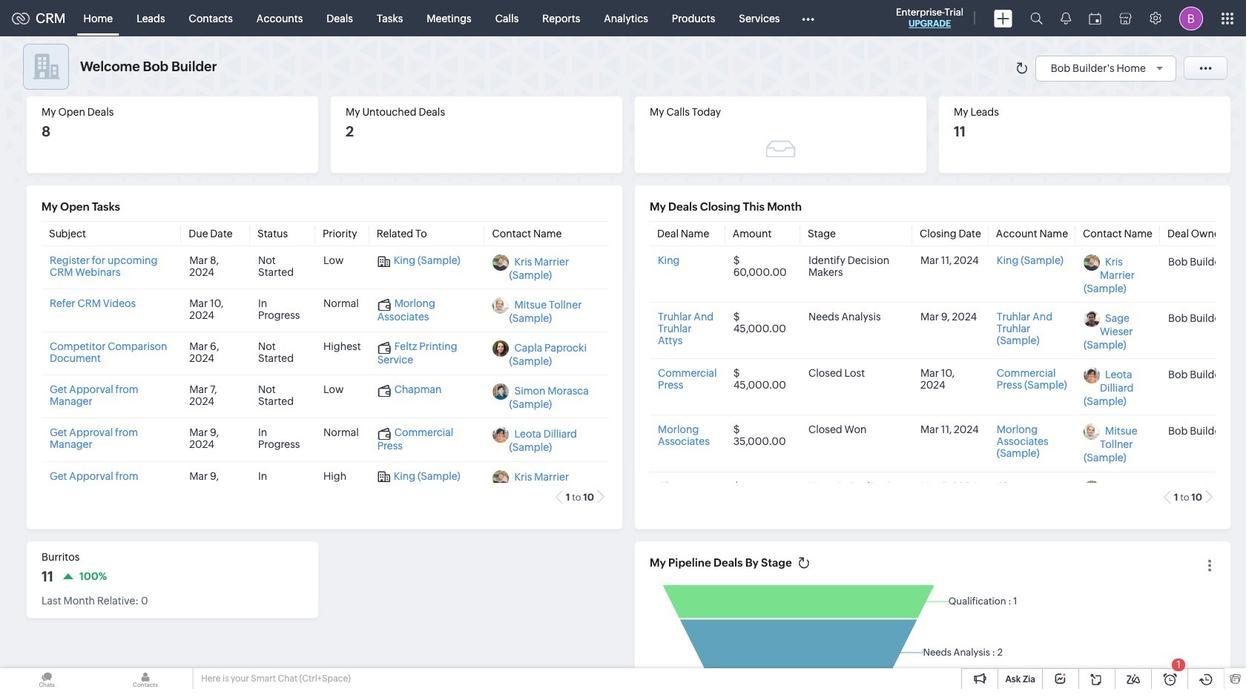 Task type: vqa. For each thing, say whether or not it's contained in the screenshot.
Search IMAGE
yes



Task type: describe. For each thing, give the bounding box(es) containing it.
chats image
[[0, 669, 94, 689]]

signals image
[[1061, 12, 1072, 24]]

search element
[[1022, 0, 1052, 36]]

contacts image
[[99, 669, 192, 689]]

Other Modules field
[[792, 6, 824, 30]]

logo image
[[12, 12, 30, 24]]

profile image
[[1180, 6, 1204, 30]]

create menu image
[[994, 9, 1013, 27]]

signals element
[[1052, 0, 1081, 36]]



Task type: locate. For each thing, give the bounding box(es) containing it.
profile element
[[1171, 0, 1213, 36]]

search image
[[1031, 12, 1043, 24]]

calendar image
[[1089, 12, 1102, 24]]

create menu element
[[986, 0, 1022, 36]]



